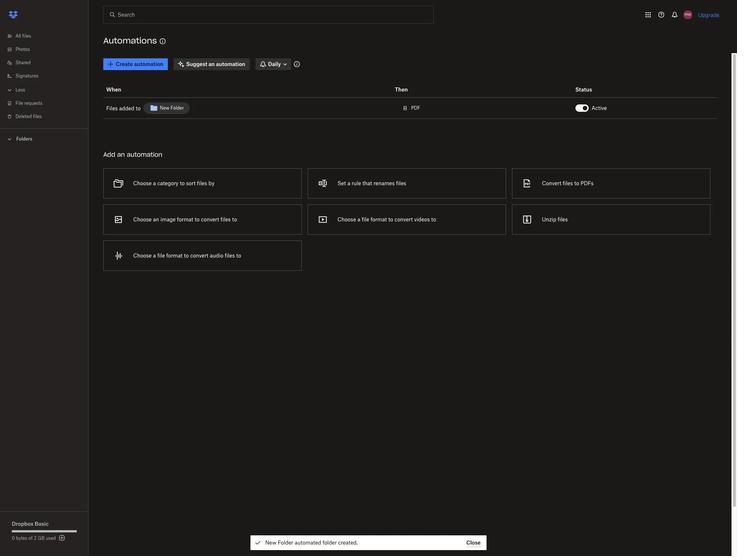 Task type: vqa. For each thing, say whether or not it's contained in the screenshot.
the bottommost "an"
yes



Task type: locate. For each thing, give the bounding box(es) containing it.
suggest an automation button
[[174, 58, 250, 70]]

1 vertical spatial new
[[265, 540, 277, 546]]

choose a file format to convert audio files to button
[[100, 238, 305, 274]]

an right add
[[117, 151, 125, 158]]

format down the renames
[[371, 216, 387, 223]]

mw button
[[682, 9, 694, 21]]

format down image
[[166, 252, 183, 259]]

0 horizontal spatial file
[[157, 252, 165, 259]]

file
[[362, 216, 369, 223], [157, 252, 165, 259]]

renames
[[374, 180, 395, 186]]

set
[[338, 180, 346, 186]]

1 vertical spatial file
[[157, 252, 165, 259]]

automations
[[103, 36, 157, 46]]

an
[[209, 61, 215, 67], [117, 151, 125, 158], [153, 216, 159, 223]]

list
[[0, 25, 89, 128]]

choose a category to sort files by button
[[100, 165, 305, 201]]

new inside button
[[160, 105, 169, 111]]

active
[[592, 105, 607, 111]]

1 row from the top
[[103, 82, 717, 98]]

format
[[177, 216, 193, 223], [371, 216, 387, 223], [166, 252, 183, 259]]

shared
[[15, 60, 31, 65]]

a inside choose a file format to convert audio files to button
[[153, 252, 156, 259]]

a for choose a file format to convert videos to
[[358, 216, 360, 223]]

automation right create
[[134, 61, 163, 67]]

file requests link
[[6, 97, 89, 110]]

2 horizontal spatial an
[[209, 61, 215, 67]]

0 horizontal spatial an
[[117, 151, 125, 158]]

then column header
[[392, 82, 573, 98]]

automated
[[295, 540, 321, 546]]

to
[[136, 105, 141, 111], [180, 180, 185, 186], [575, 180, 579, 186], [195, 216, 200, 223], [232, 216, 237, 223], [388, 216, 393, 223], [431, 216, 436, 223], [184, 252, 189, 259], [236, 252, 241, 259]]

convert inside button
[[395, 216, 413, 223]]

cell
[[711, 98, 717, 119]]

a for choose a category to sort files by
[[153, 180, 156, 186]]

an right suggest
[[209, 61, 215, 67]]

new for new folder automated folder created.
[[265, 540, 277, 546]]

choose for choose a category to sort files by
[[133, 180, 152, 186]]

used
[[46, 535, 56, 541]]

1 vertical spatial folder
[[278, 540, 293, 546]]

pdf
[[411, 105, 420, 111]]

convert left audio
[[190, 252, 208, 259]]

folder
[[171, 105, 184, 111], [278, 540, 293, 546]]

file for choose a file format to convert videos to
[[362, 216, 369, 223]]

alert containing close
[[251, 535, 487, 550]]

new
[[160, 105, 169, 111], [265, 540, 277, 546]]

convert
[[542, 180, 562, 186]]

2 row from the top
[[103, 98, 717, 119]]

convert files to pdfs
[[542, 180, 594, 186]]

a inside the set a rule that renames files button
[[347, 180, 350, 186]]

convert
[[201, 216, 219, 223], [395, 216, 413, 223], [190, 252, 208, 259]]

file down that
[[362, 216, 369, 223]]

row down 'then'
[[103, 98, 717, 119]]

choose a file format to convert videos to
[[338, 216, 436, 223]]

by
[[209, 180, 214, 186]]

format inside button
[[371, 216, 387, 223]]

status column header
[[573, 82, 717, 98]]

when
[[106, 86, 121, 93]]

upgrade
[[698, 12, 720, 18]]

0 vertical spatial file
[[362, 216, 369, 223]]

a
[[153, 180, 156, 186], [347, 180, 350, 186], [358, 216, 360, 223], [153, 252, 156, 259]]

signatures link
[[6, 69, 89, 83]]

an left image
[[153, 216, 159, 223]]

automation up when column header
[[216, 61, 245, 67]]

requests
[[24, 100, 42, 106]]

an for choose
[[153, 216, 159, 223]]

automation
[[134, 61, 163, 67], [216, 61, 245, 67], [127, 151, 162, 158]]

choose for choose a file format to convert audio files to
[[133, 252, 152, 259]]

a inside choose a file format to convert videos to button
[[358, 216, 360, 223]]

folder for new folder
[[171, 105, 184, 111]]

format for videos
[[371, 216, 387, 223]]

automation for suggest an automation
[[216, 61, 245, 67]]

an for suggest
[[209, 61, 215, 67]]

file
[[15, 100, 23, 106]]

0 horizontal spatial folder
[[171, 105, 184, 111]]

rule
[[352, 180, 361, 186]]

row up pdf button in the right of the page
[[103, 82, 717, 98]]

table containing when
[[103, 82, 717, 119]]

automation right add
[[127, 151, 162, 158]]

choose
[[133, 180, 152, 186], [133, 216, 152, 223], [338, 216, 356, 223], [133, 252, 152, 259]]

dropbox image
[[6, 7, 21, 22]]

create automation
[[116, 61, 163, 67]]

file down image
[[157, 252, 165, 259]]

0
[[12, 535, 15, 541]]

upgrade link
[[698, 12, 720, 18]]

0 vertical spatial folder
[[171, 105, 184, 111]]

0 vertical spatial new
[[160, 105, 169, 111]]

add an automation main content
[[100, 53, 732, 556]]

table
[[103, 82, 717, 119]]

file inside button
[[157, 252, 165, 259]]

folder inside button
[[171, 105, 184, 111]]

deleted files link
[[6, 110, 89, 123]]

dropbox
[[12, 521, 33, 527]]

1 vertical spatial an
[[117, 151, 125, 158]]

videos
[[414, 216, 430, 223]]

alert
[[251, 535, 487, 550]]

file inside button
[[362, 216, 369, 223]]

photos link
[[6, 43, 89, 56]]

1 horizontal spatial folder
[[278, 540, 293, 546]]

dropbox basic
[[12, 521, 49, 527]]

choose for choose a file format to convert videos to
[[338, 216, 356, 223]]

automation inside 'button'
[[134, 61, 163, 67]]

row containing when
[[103, 82, 717, 98]]

when column header
[[103, 82, 392, 98]]

2 vertical spatial an
[[153, 216, 159, 223]]

choose an image format to convert files to
[[133, 216, 237, 223]]

1 horizontal spatial an
[[153, 216, 159, 223]]

convert left videos
[[395, 216, 413, 223]]

0 horizontal spatial new
[[160, 105, 169, 111]]

a inside choose a category to sort files by button
[[153, 180, 156, 186]]

row
[[103, 82, 717, 98], [103, 98, 717, 119]]

that
[[363, 180, 372, 186]]

1 horizontal spatial file
[[362, 216, 369, 223]]

choose inside button
[[338, 216, 356, 223]]

new folder
[[160, 105, 184, 111]]

get more space image
[[57, 534, 66, 542]]

file requests
[[15, 100, 42, 106]]

convert down by
[[201, 216, 219, 223]]

files
[[22, 33, 31, 39], [33, 114, 42, 119], [197, 180, 207, 186], [396, 180, 406, 186], [563, 180, 573, 186], [221, 216, 231, 223], [558, 216, 568, 223], [225, 252, 235, 259]]

Search text field
[[118, 11, 418, 19]]

suggest
[[186, 61, 207, 67]]

new folder link
[[144, 101, 190, 116]]

convert files to pdfs button
[[509, 165, 714, 201]]

1 horizontal spatial new
[[265, 540, 277, 546]]

created.
[[338, 540, 358, 546]]

format right image
[[177, 216, 193, 223]]

add
[[103, 151, 115, 158]]

added
[[119, 105, 134, 111]]

automation inside button
[[216, 61, 245, 67]]

signatures
[[15, 73, 38, 79]]

0 vertical spatial an
[[209, 61, 215, 67]]

choose a file format to convert audio files to
[[133, 252, 241, 259]]

convert for audio
[[190, 252, 208, 259]]



Task type: describe. For each thing, give the bounding box(es) containing it.
daily button
[[256, 58, 291, 70]]

to inside row
[[136, 105, 141, 111]]

deleted
[[15, 114, 32, 119]]

files added to
[[106, 105, 141, 111]]

shared link
[[6, 56, 89, 69]]

mw
[[685, 12, 691, 17]]

less image
[[6, 86, 13, 94]]

of
[[29, 535, 33, 541]]

pdf button
[[395, 102, 426, 114]]

create
[[116, 61, 133, 67]]

format for files
[[177, 216, 193, 223]]

a for choose a file format to convert audio files to
[[153, 252, 156, 259]]

row containing active
[[103, 98, 717, 119]]

a for set a rule that renames files
[[347, 180, 350, 186]]

new for new folder
[[160, 105, 169, 111]]

create automation button
[[103, 58, 168, 70]]

image
[[160, 216, 176, 223]]

pdfs
[[581, 180, 594, 186]]

choose an image format to convert files to button
[[100, 201, 305, 238]]

all files
[[15, 33, 31, 39]]

folders button
[[0, 133, 89, 144]]

basic
[[35, 521, 49, 527]]

click to watch a demo video image
[[158, 37, 167, 46]]

folders
[[16, 136, 32, 142]]

then
[[395, 86, 408, 93]]

cell inside table
[[711, 98, 717, 119]]

less
[[15, 87, 25, 93]]

files
[[106, 105, 118, 111]]

folder for new folder automated folder created.
[[278, 540, 293, 546]]

all files link
[[6, 30, 89, 43]]

0 bytes of 2 gb used
[[12, 535, 56, 541]]

unzip files button
[[509, 201, 714, 238]]

deleted files
[[15, 114, 42, 119]]

set a rule that renames files
[[338, 180, 406, 186]]

suggest an automation
[[186, 61, 245, 67]]

list containing all files
[[0, 25, 89, 128]]

format for audio
[[166, 252, 183, 259]]

unzip files
[[542, 216, 568, 223]]

category
[[157, 180, 178, 186]]

file for choose a file format to convert audio files to
[[157, 252, 165, 259]]

folder
[[323, 540, 337, 546]]

convert for videos
[[395, 216, 413, 223]]

convert for files
[[201, 216, 219, 223]]

new folder automated folder created.
[[265, 540, 358, 546]]

add an automation
[[103, 151, 162, 158]]

choose a category to sort files by
[[133, 180, 214, 186]]

new folder button
[[144, 101, 190, 116]]

status
[[576, 86, 592, 93]]

an for add
[[117, 151, 125, 158]]

automation for add an automation
[[127, 151, 162, 158]]

bytes
[[16, 535, 27, 541]]

audio
[[210, 252, 223, 259]]

daily
[[268, 61, 281, 67]]

close
[[467, 539, 481, 546]]

table inside add an automation main content
[[103, 82, 717, 119]]

set a rule that renames files button
[[305, 165, 509, 201]]

unzip
[[542, 216, 557, 223]]

close button
[[467, 538, 481, 547]]

sort
[[186, 180, 196, 186]]

gb
[[38, 535, 45, 541]]

choose for choose an image format to convert files to
[[133, 216, 152, 223]]

2
[[34, 535, 37, 541]]

choose a file format to convert videos to button
[[305, 201, 509, 238]]

all
[[15, 33, 21, 39]]

photos
[[15, 46, 30, 52]]



